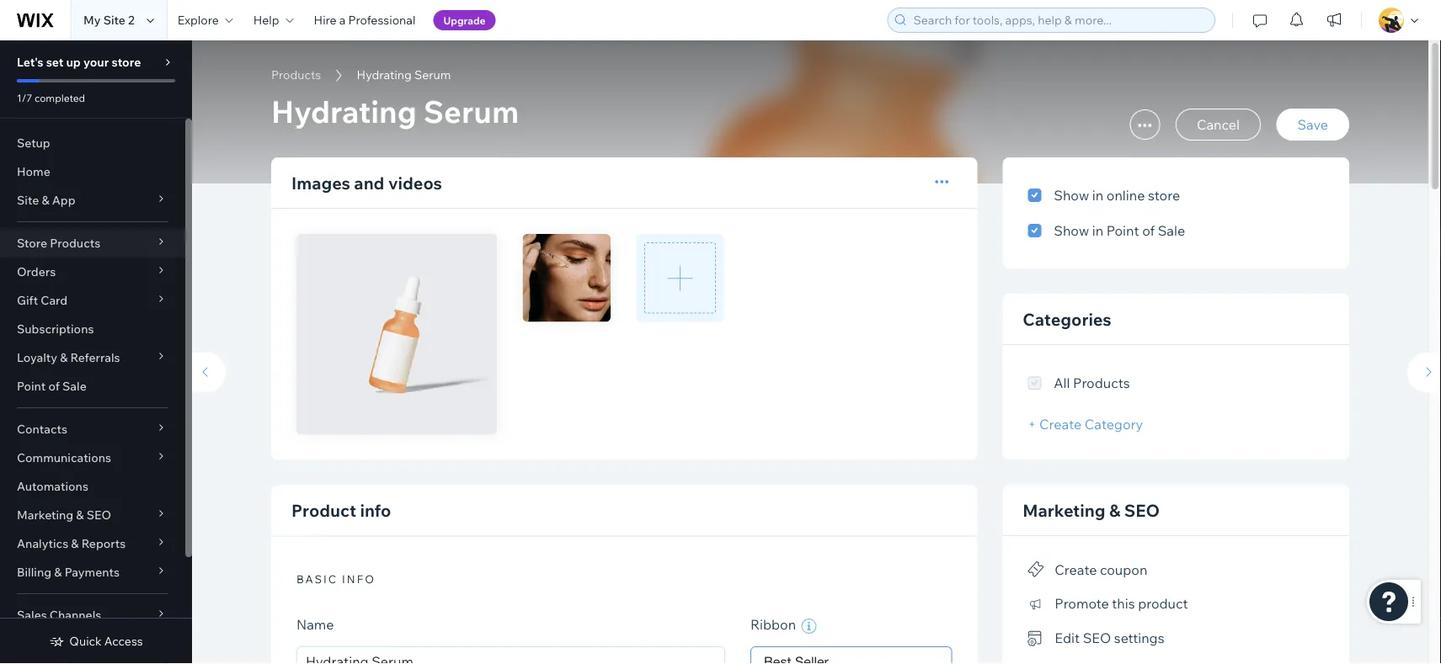 Task type: describe. For each thing, give the bounding box(es) containing it.
ribbon
[[751, 617, 799, 634]]

home link
[[0, 158, 185, 186]]

& for the site & app popup button
[[42, 193, 49, 208]]

let's
[[17, 55, 43, 70]]

videos
[[388, 172, 442, 193]]

communications
[[17, 451, 111, 466]]

cancel button
[[1176, 109, 1261, 141]]

create coupon button
[[1028, 557, 1148, 581]]

info for product info
[[360, 500, 391, 521]]

& for the 'analytics & reports' dropdown button
[[71, 537, 79, 551]]

create coupon
[[1055, 561, 1148, 578]]

products link
[[263, 67, 330, 83]]

marketing & seo inside popup button
[[17, 508, 111, 523]]

coupon
[[1100, 561, 1148, 578]]

promote
[[1055, 596, 1109, 613]]

upgrade
[[444, 14, 486, 27]]

my
[[83, 13, 101, 27]]

point of sale link
[[0, 372, 185, 401]]

gift
[[17, 293, 38, 308]]

home
[[17, 164, 50, 179]]

store inside sidebar element
[[112, 55, 141, 70]]

gift card
[[17, 293, 68, 308]]

contacts button
[[0, 415, 185, 444]]

online
[[1107, 187, 1145, 204]]

gift card button
[[0, 286, 185, 315]]

create inside button
[[1055, 561, 1097, 578]]

payments
[[65, 565, 120, 580]]

promote coupon image
[[1028, 562, 1045, 578]]

store products
[[17, 236, 100, 251]]

quick
[[69, 634, 102, 649]]

loyalty & referrals
[[17, 351, 120, 365]]

setup link
[[0, 129, 185, 158]]

products for store products
[[50, 236, 100, 251]]

setup
[[17, 136, 50, 150]]

contacts
[[17, 422, 67, 437]]

analytics
[[17, 537, 68, 551]]

automations
[[17, 479, 88, 494]]

app
[[52, 193, 75, 208]]

save button
[[1277, 109, 1350, 141]]

0 vertical spatial hydrating serum
[[357, 67, 451, 82]]

point inside hydrating serum 'form'
[[1107, 222, 1140, 239]]

+
[[1028, 416, 1037, 433]]

0 vertical spatial create
[[1040, 416, 1082, 433]]

orders button
[[0, 258, 185, 286]]

& for billing & payments 'popup button'
[[54, 565, 62, 580]]

0 vertical spatial hydrating
[[357, 67, 412, 82]]

upgrade button
[[433, 10, 496, 30]]

name
[[297, 617, 334, 634]]

show in point of sale
[[1054, 222, 1186, 239]]

quick access button
[[49, 634, 143, 650]]

card
[[41, 293, 68, 308]]

sales channels button
[[0, 602, 185, 630]]

show for show in online store
[[1054, 187, 1090, 204]]

promote image
[[1028, 597, 1045, 612]]

hire
[[314, 13, 337, 27]]

channels
[[50, 608, 101, 623]]

of inside hydrating serum 'form'
[[1143, 222, 1155, 239]]

my site 2
[[83, 13, 135, 27]]

sales
[[17, 608, 47, 623]]

sale inside hydrating serum 'form'
[[1158, 222, 1186, 239]]

help
[[253, 13, 279, 27]]

cancel
[[1197, 116, 1240, 133]]

site & app button
[[0, 186, 185, 215]]

marketing inside hydrating serum 'form'
[[1023, 500, 1106, 521]]

product info
[[292, 500, 391, 521]]

show for show in point of sale
[[1054, 222, 1090, 239]]

2
[[128, 13, 135, 27]]

point inside sidebar element
[[17, 379, 46, 394]]

let's set up your store
[[17, 55, 141, 70]]

marketing & seo button
[[0, 501, 185, 530]]

basic
[[297, 572, 338, 586]]

settings
[[1115, 630, 1165, 647]]

+ create category button
[[1028, 416, 1143, 433]]

product
[[292, 500, 356, 521]]

2 horizontal spatial seo
[[1125, 500, 1160, 521]]

billing
[[17, 565, 52, 580]]

promote this product button
[[1028, 592, 1189, 616]]

& inside hydrating serum 'form'
[[1110, 500, 1121, 521]]

professional
[[348, 13, 416, 27]]

automations link
[[0, 473, 185, 501]]

images and videos
[[292, 172, 442, 193]]

sale inside sidebar element
[[62, 379, 87, 394]]



Task type: locate. For each thing, give the bounding box(es) containing it.
store right "your"
[[112, 55, 141, 70]]

sale down show in online store
[[1158, 222, 1186, 239]]

1 vertical spatial in
[[1093, 222, 1104, 239]]

store products button
[[0, 229, 185, 258]]

referrals
[[70, 351, 120, 365]]

analytics & reports button
[[0, 530, 185, 559]]

store right online
[[1148, 187, 1181, 204]]

hydrating serum form
[[184, 40, 1442, 665]]

1 vertical spatial site
[[17, 193, 39, 208]]

seo inside button
[[1083, 630, 1112, 647]]

marketing & seo inside hydrating serum 'form'
[[1023, 500, 1160, 521]]

serum
[[415, 67, 451, 82], [424, 92, 519, 130]]

+ create category
[[1028, 416, 1143, 433]]

0 horizontal spatial site
[[17, 193, 39, 208]]

0 vertical spatial in
[[1093, 187, 1104, 204]]

hydrating down professional on the top of page
[[357, 67, 412, 82]]

0 vertical spatial info
[[360, 500, 391, 521]]

1 horizontal spatial point
[[1107, 222, 1140, 239]]

subscriptions link
[[0, 315, 185, 344]]

of down online
[[1143, 222, 1155, 239]]

1 vertical spatial create
[[1055, 561, 1097, 578]]

1 in from the top
[[1093, 187, 1104, 204]]

basic info
[[297, 572, 376, 586]]

& inside dropdown button
[[71, 537, 79, 551]]

of inside sidebar element
[[48, 379, 60, 394]]

of
[[1143, 222, 1155, 239], [48, 379, 60, 394]]

and
[[354, 172, 385, 193]]

promote this product
[[1055, 596, 1189, 613]]

0 vertical spatial of
[[1143, 222, 1155, 239]]

orders
[[17, 265, 56, 279]]

store inside hydrating serum 'form'
[[1148, 187, 1181, 204]]

1 vertical spatial store
[[1148, 187, 1181, 204]]

0 vertical spatial store
[[112, 55, 141, 70]]

images
[[292, 172, 350, 193]]

1 show from the top
[[1054, 187, 1090, 204]]

all
[[1054, 375, 1070, 392]]

create right +
[[1040, 416, 1082, 433]]

site down home
[[17, 193, 39, 208]]

0 horizontal spatial of
[[48, 379, 60, 394]]

0 vertical spatial products
[[271, 67, 321, 82]]

store
[[17, 236, 47, 251]]

point of sale
[[17, 379, 87, 394]]

& right "loyalty"
[[60, 351, 68, 365]]

sale
[[1158, 222, 1186, 239], [62, 379, 87, 394]]

Select box search field
[[764, 648, 939, 665]]

& up the analytics & reports
[[76, 508, 84, 523]]

explore
[[178, 13, 219, 27]]

Search for tools, apps, help & more... field
[[909, 8, 1210, 32]]

1 horizontal spatial marketing & seo
[[1023, 500, 1160, 521]]

1 horizontal spatial sale
[[1158, 222, 1186, 239]]

marketing & seo up create coupon button
[[1023, 500, 1160, 521]]

products down the help button
[[271, 67, 321, 82]]

hydrating serum down professional on the top of page
[[357, 67, 451, 82]]

1 vertical spatial serum
[[424, 92, 519, 130]]

save
[[1298, 116, 1329, 133]]

& for 'loyalty & referrals' dropdown button
[[60, 351, 68, 365]]

site
[[103, 13, 125, 27], [17, 193, 39, 208]]

0 horizontal spatial products
[[50, 236, 100, 251]]

seo right edit
[[1083, 630, 1112, 647]]

1 horizontal spatial seo
[[1083, 630, 1112, 647]]

billing & payments
[[17, 565, 120, 580]]

marketing up create coupon button
[[1023, 500, 1106, 521]]

1 vertical spatial products
[[50, 236, 100, 251]]

1/7 completed
[[17, 91, 85, 104]]

seo
[[1125, 500, 1160, 521], [87, 508, 111, 523], [1083, 630, 1112, 647]]

in down show in online store
[[1093, 222, 1104, 239]]

show
[[1054, 187, 1090, 204], [1054, 222, 1090, 239]]

point down online
[[1107, 222, 1140, 239]]

seo inside popup button
[[87, 508, 111, 523]]

access
[[104, 634, 143, 649]]

create up promote
[[1055, 561, 1097, 578]]

info
[[360, 500, 391, 521], [342, 572, 376, 586]]

all products
[[1054, 375, 1130, 392]]

edit seo settings
[[1055, 630, 1165, 647]]

info right basic
[[342, 572, 376, 586]]

1 vertical spatial of
[[48, 379, 60, 394]]

show left online
[[1054, 187, 1090, 204]]

create
[[1040, 416, 1082, 433], [1055, 561, 1097, 578]]

0 vertical spatial point
[[1107, 222, 1140, 239]]

loyalty
[[17, 351, 57, 365]]

site inside popup button
[[17, 193, 39, 208]]

your
[[83, 55, 109, 70]]

reports
[[81, 537, 126, 551]]

categories
[[1023, 309, 1112, 330]]

this
[[1112, 596, 1135, 613]]

1 vertical spatial info
[[342, 572, 376, 586]]

analytics & reports
[[17, 537, 126, 551]]

0 horizontal spatial point
[[17, 379, 46, 394]]

0 vertical spatial sale
[[1158, 222, 1186, 239]]

point down "loyalty"
[[17, 379, 46, 394]]

in for point
[[1093, 222, 1104, 239]]

& up the coupon
[[1110, 500, 1121, 521]]

set
[[46, 55, 63, 70]]

in left online
[[1093, 187, 1104, 204]]

marketing inside marketing & seo popup button
[[17, 508, 73, 523]]

1 vertical spatial show
[[1054, 222, 1090, 239]]

a
[[339, 13, 346, 27]]

&
[[42, 193, 49, 208], [60, 351, 68, 365], [1110, 500, 1121, 521], [76, 508, 84, 523], [71, 537, 79, 551], [54, 565, 62, 580]]

marketing
[[1023, 500, 1106, 521], [17, 508, 73, 523]]

marketing up the analytics on the left bottom of page
[[17, 508, 73, 523]]

products inside store products popup button
[[50, 236, 100, 251]]

1 vertical spatial hydrating
[[271, 92, 417, 130]]

edit seo settings button
[[1028, 626, 1165, 650]]

& left the reports at the bottom left of page
[[71, 537, 79, 551]]

sales channels
[[17, 608, 101, 623]]

& inside dropdown button
[[60, 351, 68, 365]]

& inside 'popup button'
[[54, 565, 62, 580]]

hire a professional
[[314, 13, 416, 27]]

hydrating down products link
[[271, 92, 417, 130]]

0 horizontal spatial store
[[112, 55, 141, 70]]

1 vertical spatial hydrating serum
[[271, 92, 519, 130]]

0 vertical spatial show
[[1054, 187, 1090, 204]]

completed
[[35, 91, 85, 104]]

products up 'orders' 'dropdown button'
[[50, 236, 100, 251]]

quick access
[[69, 634, 143, 649]]

0 horizontal spatial sale
[[62, 379, 87, 394]]

edit
[[1055, 630, 1080, 647]]

communications button
[[0, 444, 185, 473]]

1 vertical spatial sale
[[62, 379, 87, 394]]

billing & payments button
[[0, 559, 185, 587]]

of down 'loyalty & referrals' on the left of page
[[48, 379, 60, 394]]

0 horizontal spatial marketing
[[17, 508, 73, 523]]

seo up the reports at the bottom left of page
[[87, 508, 111, 523]]

0 vertical spatial serum
[[415, 67, 451, 82]]

hire a professional link
[[304, 0, 426, 40]]

point
[[1107, 222, 1140, 239], [17, 379, 46, 394]]

site & app
[[17, 193, 75, 208]]

info for basic info
[[342, 572, 376, 586]]

site left 2
[[103, 13, 125, 27]]

seo settings image
[[1028, 631, 1045, 647]]

1 horizontal spatial marketing
[[1023, 500, 1106, 521]]

2 in from the top
[[1093, 222, 1104, 239]]

products
[[271, 67, 321, 82], [50, 236, 100, 251], [1073, 375, 1130, 392]]

2 vertical spatial products
[[1073, 375, 1130, 392]]

hydrating
[[357, 67, 412, 82], [271, 92, 417, 130]]

in for online
[[1093, 187, 1104, 204]]

info right product
[[360, 500, 391, 521]]

0 horizontal spatial seo
[[87, 508, 111, 523]]

sale down 'loyalty & referrals' on the left of page
[[62, 379, 87, 394]]

up
[[66, 55, 81, 70]]

show down show in online store
[[1054, 222, 1090, 239]]

& for marketing & seo popup button
[[76, 508, 84, 523]]

1 horizontal spatial products
[[271, 67, 321, 82]]

sidebar element
[[0, 40, 192, 665]]

hydrating serum up videos
[[271, 92, 519, 130]]

& right billing
[[54, 565, 62, 580]]

2 show from the top
[[1054, 222, 1090, 239]]

Add a product name text field
[[297, 647, 725, 665]]

subscriptions
[[17, 322, 94, 337]]

0 vertical spatial site
[[103, 13, 125, 27]]

loyalty & referrals button
[[0, 344, 185, 372]]

products right all at the bottom
[[1073, 375, 1130, 392]]

2 horizontal spatial products
[[1073, 375, 1130, 392]]

category
[[1085, 416, 1143, 433]]

1 horizontal spatial of
[[1143, 222, 1155, 239]]

products inside products link
[[271, 67, 321, 82]]

marketing & seo
[[1023, 500, 1160, 521], [17, 508, 111, 523]]

0 horizontal spatial marketing & seo
[[17, 508, 111, 523]]

1 horizontal spatial store
[[1148, 187, 1181, 204]]

product
[[1138, 596, 1189, 613]]

1 vertical spatial point
[[17, 379, 46, 394]]

1 horizontal spatial site
[[103, 13, 125, 27]]

1/7
[[17, 91, 32, 104]]

& left app
[[42, 193, 49, 208]]

show in online store
[[1054, 187, 1181, 204]]

marketing & seo up the analytics & reports
[[17, 508, 111, 523]]

seo up the coupon
[[1125, 500, 1160, 521]]

products for all products
[[1073, 375, 1130, 392]]



Task type: vqa. For each thing, say whether or not it's contained in the screenshot.
Point
yes



